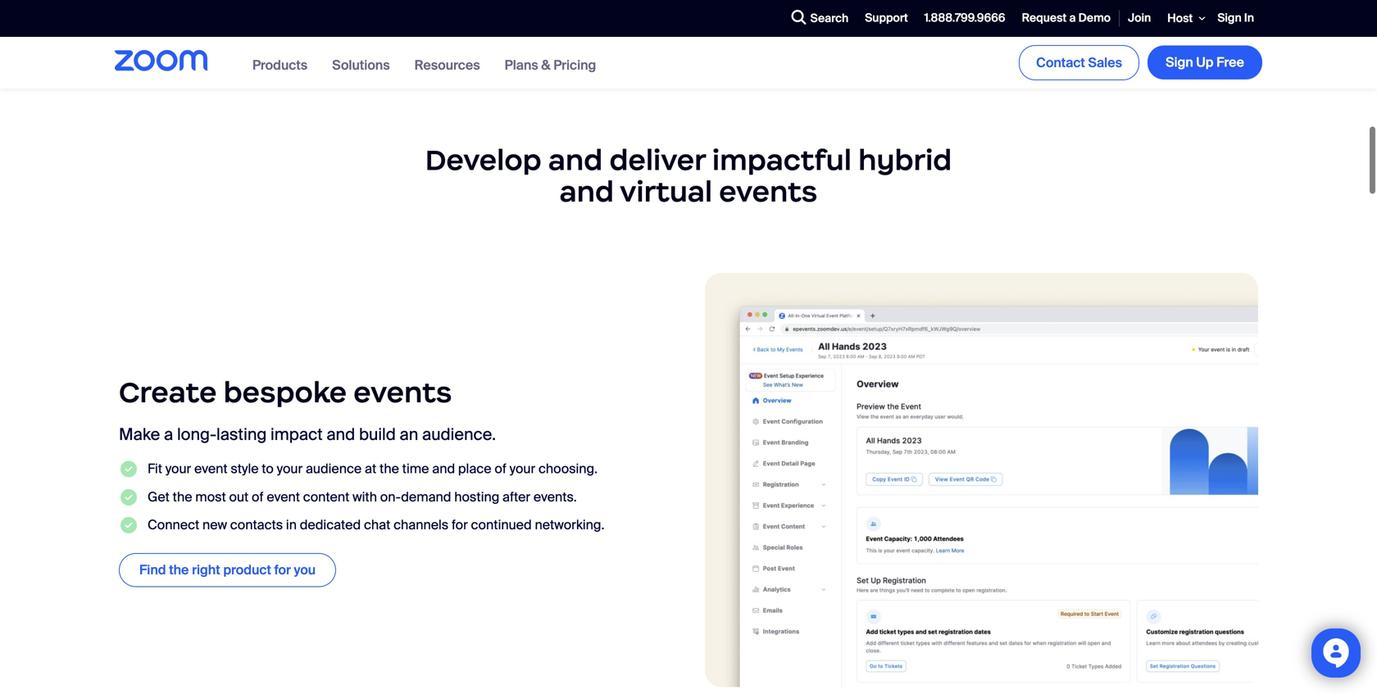 Task type: describe. For each thing, give the bounding box(es) containing it.
place
[[458, 461, 492, 478]]

sales
[[1089, 54, 1123, 71]]

0 vertical spatial of
[[495, 461, 507, 478]]

audience
[[306, 461, 362, 478]]

contact sales
[[1037, 54, 1123, 71]]

dedicated
[[300, 517, 361, 534]]

most
[[195, 489, 226, 506]]

the for event
[[173, 489, 192, 506]]

sign for sign in
[[1218, 10, 1242, 26]]

connect new contacts in dedicated chat channels for continued networking.
[[148, 517, 605, 534]]

create bespoke events image
[[705, 273, 1259, 688]]

a for make
[[164, 424, 173, 445]]

virtual
[[620, 174, 713, 209]]

1.888.799.9666 link
[[917, 1, 1014, 36]]

develop
[[425, 142, 542, 178]]

find the right product for you link
[[119, 554, 336, 588]]

with
[[353, 489, 377, 506]]

make a long-lasting impact and build an audience.
[[119, 424, 496, 445]]

style
[[231, 461, 259, 478]]

for inside "link"
[[274, 562, 291, 579]]

search
[[811, 11, 849, 26]]

hybrid
[[859, 142, 952, 178]]

fit
[[148, 461, 162, 478]]

solutions button
[[332, 56, 390, 74]]

at
[[365, 461, 377, 478]]

after
[[503, 489, 531, 506]]

0 vertical spatial the
[[380, 461, 399, 478]]

an
[[400, 424, 418, 445]]

choosing.
[[539, 461, 598, 478]]

0 vertical spatial for
[[452, 517, 468, 534]]

impact
[[271, 424, 323, 445]]

resources
[[415, 56, 480, 74]]

join
[[1129, 10, 1152, 26]]

you
[[294, 562, 316, 579]]

3 your from the left
[[510, 461, 536, 478]]

1 horizontal spatial event
[[267, 489, 300, 506]]

sign for sign up free
[[1166, 54, 1194, 71]]

sign in link
[[1210, 1, 1263, 36]]

find
[[139, 562, 166, 579]]

connect
[[148, 517, 199, 534]]

channels
[[394, 517, 449, 534]]

develop and deliver impactful hybrid and virtual events
[[425, 142, 952, 209]]

support link
[[857, 1, 917, 36]]

get the most out of event content with on-demand hosting after events.
[[148, 489, 577, 506]]

time
[[402, 461, 429, 478]]

build
[[359, 424, 396, 445]]

audience.
[[422, 424, 496, 445]]

0 horizontal spatial of
[[252, 489, 264, 506]]

networking.
[[535, 517, 605, 534]]

events.
[[534, 489, 577, 506]]

products
[[253, 56, 308, 74]]

host button
[[1160, 0, 1210, 37]]

0 horizontal spatial event
[[194, 461, 228, 478]]

bespoke
[[224, 375, 347, 411]]

find the right product for you
[[139, 562, 316, 579]]

events inside develop and deliver impactful hybrid and virtual events
[[719, 174, 818, 209]]

sign up free
[[1166, 54, 1245, 71]]

request a demo link
[[1014, 1, 1120, 36]]

request
[[1022, 10, 1067, 26]]

up
[[1197, 54, 1214, 71]]

fit your event style to your audience at the time and place of your choosing.
[[148, 461, 598, 478]]

1 your from the left
[[165, 461, 191, 478]]

products button
[[253, 56, 308, 74]]

on-
[[380, 489, 401, 506]]

request a demo
[[1022, 10, 1111, 26]]

1.888.799.9666
[[925, 10, 1006, 26]]

solutions
[[332, 56, 390, 74]]

plans & pricing link
[[505, 56, 596, 74]]



Task type: vqa. For each thing, say whether or not it's contained in the screenshot.
Free
yes



Task type: locate. For each thing, give the bounding box(es) containing it.
resources button
[[415, 56, 480, 74]]

continued
[[471, 517, 532, 534]]

1 horizontal spatial of
[[495, 461, 507, 478]]

lasting
[[217, 424, 267, 445]]

for
[[452, 517, 468, 534], [274, 562, 291, 579]]

contact sales link
[[1019, 45, 1140, 80]]

create
[[119, 375, 217, 411]]

0 horizontal spatial your
[[165, 461, 191, 478]]

a for request
[[1070, 10, 1076, 26]]

0 vertical spatial a
[[1070, 10, 1076, 26]]

to
[[262, 461, 274, 478]]

your right to
[[277, 461, 303, 478]]

join link
[[1120, 1, 1160, 36]]

of right place
[[495, 461, 507, 478]]

sign
[[1218, 10, 1242, 26], [1166, 54, 1194, 71]]

the right get
[[173, 489, 192, 506]]

demo
[[1079, 10, 1111, 26]]

pricing
[[554, 56, 596, 74]]

create bespoke events
[[119, 375, 452, 411]]

0 vertical spatial sign
[[1218, 10, 1242, 26]]

host
[[1168, 11, 1194, 26]]

deliver
[[610, 142, 706, 178]]

event
[[194, 461, 228, 478], [267, 489, 300, 506]]

0 horizontal spatial sign
[[1166, 54, 1194, 71]]

the inside "link"
[[169, 562, 189, 579]]

of right the out
[[252, 489, 264, 506]]

make
[[119, 424, 160, 445]]

plans & pricing
[[505, 56, 596, 74]]

product
[[223, 562, 271, 579]]

the right find
[[169, 562, 189, 579]]

new
[[203, 517, 227, 534]]

content
[[303, 489, 350, 506]]

0 horizontal spatial for
[[274, 562, 291, 579]]

in
[[1245, 10, 1255, 26]]

support
[[865, 10, 908, 26]]

the for you
[[169, 562, 189, 579]]

2 vertical spatial the
[[169, 562, 189, 579]]

your
[[165, 461, 191, 478], [277, 461, 303, 478], [510, 461, 536, 478]]

your right fit
[[165, 461, 191, 478]]

plans
[[505, 56, 539, 74]]

contact
[[1037, 54, 1086, 71]]

1 horizontal spatial events
[[719, 174, 818, 209]]

1 horizontal spatial for
[[452, 517, 468, 534]]

hosting
[[455, 489, 500, 506]]

for left you
[[274, 562, 291, 579]]

1 vertical spatial the
[[173, 489, 192, 506]]

and
[[549, 142, 603, 178], [560, 174, 614, 209], [327, 424, 355, 445], [432, 461, 455, 478]]

2 your from the left
[[277, 461, 303, 478]]

free
[[1217, 54, 1245, 71]]

sign left up at the top right of page
[[1166, 54, 1194, 71]]

the right at
[[380, 461, 399, 478]]

1 vertical spatial of
[[252, 489, 264, 506]]

0 vertical spatial events
[[719, 174, 818, 209]]

sign up free link
[[1148, 46, 1263, 79]]

right
[[192, 562, 220, 579]]

0 horizontal spatial events
[[354, 375, 452, 411]]

of
[[495, 461, 507, 478], [252, 489, 264, 506]]

your up the after
[[510, 461, 536, 478]]

a
[[1070, 10, 1076, 26], [164, 424, 173, 445]]

in
[[286, 517, 297, 534]]

demand
[[401, 489, 451, 506]]

sign left in
[[1218, 10, 1242, 26]]

event up most
[[194, 461, 228, 478]]

zoom logo image
[[115, 50, 207, 71]]

0 vertical spatial event
[[194, 461, 228, 478]]

1 vertical spatial event
[[267, 489, 300, 506]]

events
[[719, 174, 818, 209], [354, 375, 452, 411]]

out
[[229, 489, 249, 506]]

1 horizontal spatial your
[[277, 461, 303, 478]]

impactful
[[713, 142, 852, 178]]

1 vertical spatial for
[[274, 562, 291, 579]]

1 vertical spatial a
[[164, 424, 173, 445]]

2 horizontal spatial your
[[510, 461, 536, 478]]

0 horizontal spatial a
[[164, 424, 173, 445]]

sign in
[[1218, 10, 1255, 26]]

contacts
[[230, 517, 283, 534]]

the
[[380, 461, 399, 478], [173, 489, 192, 506], [169, 562, 189, 579]]

for down hosting
[[452, 517, 468, 534]]

event up in
[[267, 489, 300, 506]]

1 horizontal spatial sign
[[1218, 10, 1242, 26]]

a left demo
[[1070, 10, 1076, 26]]

1 vertical spatial sign
[[1166, 54, 1194, 71]]

1 horizontal spatial a
[[1070, 10, 1076, 26]]

&
[[542, 56, 551, 74]]

1 vertical spatial events
[[354, 375, 452, 411]]

search image
[[792, 10, 807, 25], [792, 10, 807, 25]]

a left 'long-'
[[164, 424, 173, 445]]

get
[[148, 489, 170, 506]]

long-
[[177, 424, 217, 445]]

chat
[[364, 517, 391, 534]]



